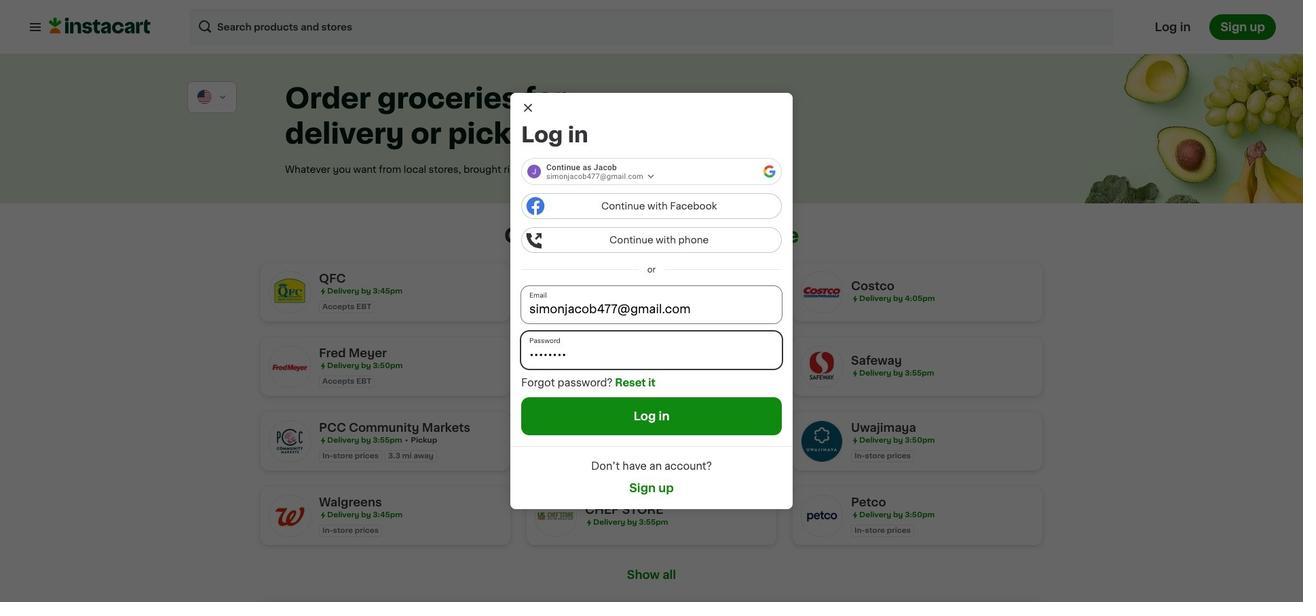 Task type: vqa. For each thing, say whether or not it's contained in the screenshot.
Good on the top right
no



Task type: locate. For each thing, give the bounding box(es) containing it.
qfc delivery now image
[[535, 272, 577, 314]]

safeway image
[[801, 346, 843, 388]]

walgreens image
[[269, 496, 311, 538]]

metropolitan market image
[[535, 346, 577, 388]]

Password password field
[[522, 332, 782, 369]]

chef'store image
[[535, 496, 577, 538]]

costco image
[[801, 272, 843, 314]]

sprouts farmers market image
[[535, 421, 577, 463]]

qfc image
[[269, 272, 311, 314]]



Task type: describe. For each thing, give the bounding box(es) containing it.
pcc community markets image
[[269, 421, 311, 463]]

fred meyer image
[[269, 346, 311, 388]]

close modal image
[[522, 101, 535, 115]]

instacart home image
[[49, 17, 151, 34]]

Email email field
[[522, 287, 782, 324]]

uwajimaya image
[[801, 421, 843, 463]]

open main menu image
[[27, 19, 43, 35]]

petco image
[[801, 496, 843, 538]]

united states element
[[196, 89, 213, 106]]



